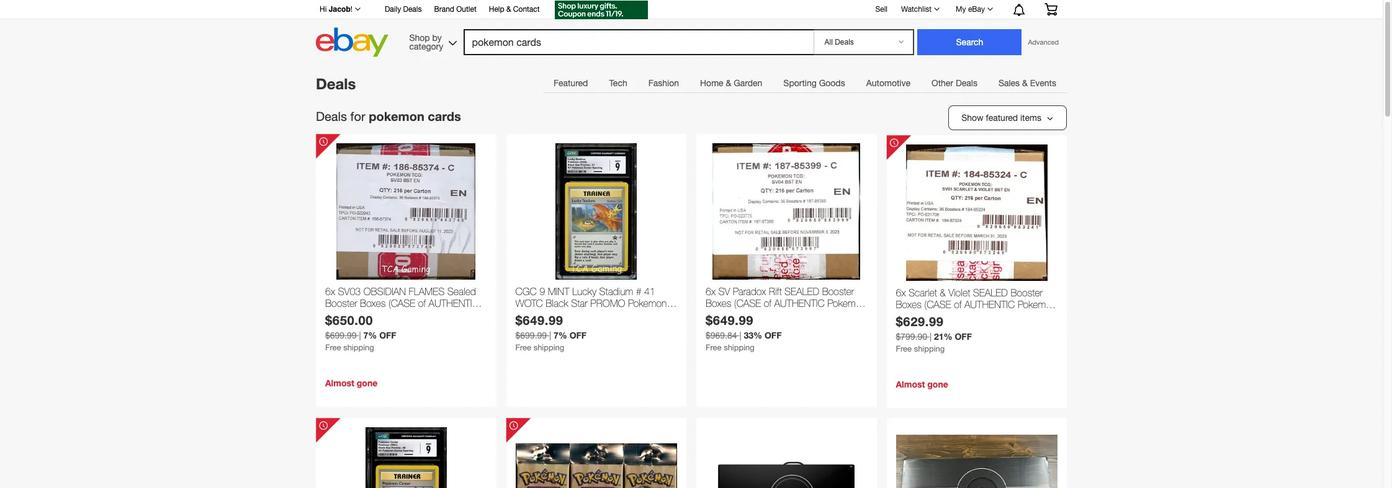 Task type: vqa. For each thing, say whether or not it's contained in the screenshot.
the Charger to the bottom
no



Task type: describe. For each thing, give the bounding box(es) containing it.
my ebay link
[[949, 2, 999, 17]]

advanced link
[[1022, 30, 1065, 55]]

automotive link
[[856, 71, 921, 96]]

account navigation
[[313, 0, 1067, 21]]

$629.99
[[896, 314, 944, 329]]

featured link
[[543, 71, 599, 96]]

$699.99 for $649.99
[[515, 331, 547, 341]]

pokemon for $649.99
[[827, 298, 866, 309]]

get the coupon image
[[555, 1, 648, 19]]

help & contact
[[489, 5, 540, 14]]

daily deals link
[[385, 3, 422, 17]]

star
[[571, 298, 588, 309]]

sv03
[[338, 286, 361, 297]]

outlet
[[456, 5, 476, 14]]

33%
[[744, 330, 762, 341]]

other deals
[[932, 78, 977, 88]]

$649.99 $969.84 | 33% off free shipping
[[706, 313, 782, 353]]

daily
[[385, 5, 401, 14]]

contact
[[513, 5, 540, 14]]

tech
[[609, 78, 627, 88]]

pokemon inside cgc 9 mint lucky stadium # 41 wotc black star promo pokemon card
[[628, 298, 667, 309]]

boxes for $650.00
[[360, 298, 386, 309]]

deals inside account navigation
[[403, 5, 422, 14]]

off for $650.00 $699.99 | 7% off free shipping
[[379, 330, 396, 341]]

shop by category
[[409, 33, 443, 51]]

!
[[351, 5, 352, 14]]

sales & events
[[999, 78, 1056, 88]]

sporting goods link
[[773, 71, 856, 96]]

booster for $650.00
[[325, 298, 357, 309]]

daily deals
[[385, 5, 422, 14]]

6x for $649.99
[[706, 286, 716, 297]]

sealed for $649.99
[[785, 286, 819, 297]]

violet
[[949, 287, 970, 299]]

for
[[350, 109, 365, 124]]

cards) for $649.99
[[706, 310, 733, 321]]

deals inside "link"
[[956, 78, 977, 88]]

category
[[409, 41, 443, 51]]

stadium
[[599, 286, 633, 297]]

cgc
[[515, 286, 537, 297]]

shipping for $649.99 $699.99 | 7% off free shipping
[[534, 343, 564, 353]]

home & garden
[[700, 78, 762, 88]]

sporting
[[784, 78, 817, 88]]

card
[[515, 310, 535, 321]]

menu bar containing featured
[[543, 70, 1067, 96]]

| for $650.00 $699.99 | 7% off free shipping
[[359, 331, 361, 341]]

tab list containing featured
[[543, 70, 1067, 96]]

6x scarlet & violet sealed booster boxes (case of authentic pokemon cards) link
[[896, 287, 1058, 322]]

| for $649.99 $699.99 | 7% off free shipping
[[549, 331, 551, 341]]

sporting goods
[[784, 78, 845, 88]]

wotc
[[515, 298, 543, 309]]

gone for $629.99
[[927, 379, 948, 390]]

brand outlet link
[[434, 3, 476, 17]]

shipping for $629.99 $799.90 | 21% off free shipping
[[914, 345, 945, 354]]

shipping for $649.99 $969.84 | 33% off free shipping
[[724, 343, 755, 353]]

hi jacob !
[[320, 4, 352, 14]]

cgc 9 mint lucky stadium # 41 wotc black star promo pokemon card
[[515, 286, 667, 321]]

deals link
[[316, 75, 356, 92]]

show featured items button
[[948, 106, 1067, 130]]

scarlet
[[909, 287, 937, 299]]

$649.99 for wotc
[[515, 313, 563, 328]]

brand
[[434, 5, 454, 14]]

$699.99 for $650.00
[[325, 331, 357, 341]]

deals up the for
[[316, 75, 356, 92]]

$799.90
[[896, 332, 927, 342]]

pokemon
[[369, 109, 424, 124]]

6x sv03 obsidian flames sealed booster boxes (case of authentic pokemon cards)
[[325, 286, 479, 321]]

home
[[700, 78, 723, 88]]

automotive
[[866, 78, 911, 88]]

items
[[1020, 113, 1041, 123]]

pokemon for $650.00
[[325, 310, 364, 321]]

ebay
[[968, 5, 985, 14]]

help
[[489, 5, 504, 14]]

6x for $629.99
[[896, 287, 906, 299]]

| for $649.99 $969.84 | 33% off free shipping
[[740, 331, 741, 341]]

lucky
[[572, 286, 597, 297]]

sealed
[[447, 286, 476, 297]]

of for $650.00
[[418, 298, 426, 309]]

obsidian
[[363, 286, 406, 297]]

watchlist link
[[894, 2, 945, 17]]

fashion link
[[638, 71, 690, 96]]

Search for anything text field
[[466, 30, 812, 54]]

7% for $650.00
[[363, 330, 377, 341]]

shop
[[409, 33, 430, 43]]

(case for $629.99
[[924, 299, 951, 310]]

my ebay
[[956, 5, 985, 14]]

home & garden link
[[690, 71, 773, 96]]

none submit inside shop by category banner
[[918, 29, 1022, 55]]

watchlist
[[901, 5, 932, 14]]

off for $649.99 $969.84 | 33% off free shipping
[[765, 330, 782, 341]]

jacob
[[329, 4, 351, 14]]

of for $649.99
[[764, 298, 772, 309]]

& for contact
[[506, 5, 511, 14]]

$649.99 for (case
[[706, 313, 754, 328]]

$650.00
[[325, 313, 373, 328]]



Task type: locate. For each thing, give the bounding box(es) containing it.
other deals link
[[921, 71, 988, 96]]

(case inside 6x scarlet & violet sealed booster boxes (case of authentic pokemon cards)
[[924, 299, 951, 310]]

sealed right violet
[[973, 287, 1008, 299]]

almost down $650.00 $699.99 | 7% off free shipping
[[325, 378, 354, 389]]

shipping down the $650.00
[[343, 343, 374, 353]]

0 horizontal spatial authentic
[[429, 298, 479, 309]]

| left 33%
[[740, 331, 741, 341]]

of down flames
[[418, 298, 426, 309]]

7% down the $650.00
[[363, 330, 377, 341]]

& for garden
[[726, 78, 731, 88]]

shipping down card
[[534, 343, 564, 353]]

21%
[[934, 332, 952, 342]]

& right home
[[726, 78, 731, 88]]

of for $629.99
[[954, 299, 962, 310]]

almost gone for $629.99
[[896, 379, 948, 390]]

free inside $650.00 $699.99 | 7% off free shipping
[[325, 343, 341, 353]]

authentic inside the 6x sv03 obsidian flames sealed booster boxes (case of authentic pokemon cards)
[[429, 298, 479, 309]]

2 $699.99 from the left
[[515, 331, 547, 341]]

6x
[[325, 286, 335, 297], [706, 286, 716, 297], [896, 287, 906, 299]]

2 horizontal spatial booster
[[1011, 287, 1043, 299]]

(case for $649.99
[[734, 298, 761, 309]]

2 horizontal spatial authentic
[[965, 299, 1015, 310]]

& for events
[[1022, 78, 1028, 88]]

almost for $629.99
[[896, 379, 925, 390]]

None submit
[[918, 29, 1022, 55]]

gone
[[357, 378, 378, 389], [927, 379, 948, 390]]

mint
[[548, 286, 569, 297]]

1 7% from the left
[[363, 330, 377, 341]]

authentic
[[429, 298, 479, 309], [774, 298, 825, 309], [965, 299, 1015, 310]]

booster for $629.99
[[1011, 287, 1043, 299]]

of down violet
[[954, 299, 962, 310]]

(case inside the 6x sv paradox rift sealed booster boxes (case of authentic pokemon cards)
[[734, 298, 761, 309]]

free for $650.00 $699.99 | 7% off free shipping
[[325, 343, 341, 353]]

6x for $650.00
[[325, 286, 335, 297]]

cards) inside the 6x sv03 obsidian flames sealed booster boxes (case of authentic pokemon cards)
[[367, 310, 394, 321]]

cards) for $629.99
[[896, 311, 923, 322]]

1 horizontal spatial boxes
[[706, 298, 731, 309]]

cards) inside the 6x sv paradox rift sealed booster boxes (case of authentic pokemon cards)
[[706, 310, 733, 321]]

off for $629.99 $799.90 | 21% off free shipping
[[955, 332, 972, 342]]

1 horizontal spatial gone
[[927, 379, 948, 390]]

boxes down sv
[[706, 298, 731, 309]]

6x left the sv03
[[325, 286, 335, 297]]

of inside 6x scarlet & violet sealed booster boxes (case of authentic pokemon cards)
[[954, 299, 962, 310]]

pokemon for $629.99
[[1018, 299, 1057, 310]]

fashion
[[648, 78, 679, 88]]

0 horizontal spatial of
[[418, 298, 426, 309]]

6x inside the 6x sv03 obsidian flames sealed booster boxes (case of authentic pokemon cards)
[[325, 286, 335, 297]]

your shopping cart image
[[1044, 3, 1058, 16]]

featured
[[986, 113, 1018, 123]]

tech link
[[599, 71, 638, 96]]

(case inside the 6x sv03 obsidian flames sealed booster boxes (case of authentic pokemon cards)
[[388, 298, 415, 309]]

of inside the 6x sv03 obsidian flames sealed booster boxes (case of authentic pokemon cards)
[[418, 298, 426, 309]]

shop by category button
[[404, 28, 460, 54]]

authentic for $629.99
[[965, 299, 1015, 310]]

deals right other
[[956, 78, 977, 88]]

& right "sales"
[[1022, 78, 1028, 88]]

of down the 'rift'
[[764, 298, 772, 309]]

1 horizontal spatial almost
[[896, 379, 925, 390]]

1 horizontal spatial (case
[[734, 298, 761, 309]]

cards) down obsidian
[[367, 310, 394, 321]]

7% down black
[[554, 330, 567, 341]]

1 horizontal spatial 6x
[[706, 286, 716, 297]]

shipping
[[343, 343, 374, 353], [534, 343, 564, 353], [724, 343, 755, 353], [914, 345, 945, 354]]

&
[[506, 5, 511, 14], [726, 78, 731, 88], [1022, 78, 1028, 88], [940, 287, 946, 299]]

| down the $650.00
[[359, 331, 361, 341]]

2 $649.99 from the left
[[706, 313, 754, 328]]

almost gone
[[325, 378, 378, 389], [896, 379, 948, 390]]

free down card
[[515, 343, 531, 353]]

deals
[[403, 5, 422, 14], [316, 75, 356, 92], [956, 78, 977, 88], [316, 109, 347, 124]]

goods
[[819, 78, 845, 88]]

authentic down the 'rift'
[[774, 298, 825, 309]]

(case down paradox
[[734, 298, 761, 309]]

other
[[932, 78, 953, 88]]

0 horizontal spatial $699.99
[[325, 331, 357, 341]]

shipping inside $649.99 $699.99 | 7% off free shipping
[[534, 343, 564, 353]]

1 horizontal spatial 7%
[[554, 330, 567, 341]]

6x left the scarlet
[[896, 287, 906, 299]]

almost
[[325, 378, 354, 389], [896, 379, 925, 390]]

6x sv03 obsidian flames sealed booster boxes (case of authentic pokemon cards) link
[[325, 286, 487, 321]]

sell
[[875, 5, 888, 13]]

$649.99 down wotc
[[515, 313, 563, 328]]

0 horizontal spatial gone
[[357, 378, 378, 389]]

& right help
[[506, 5, 511, 14]]

almost gone for $650.00
[[325, 378, 378, 389]]

authentic inside 6x scarlet & violet sealed booster boxes (case of authentic pokemon cards)
[[965, 299, 1015, 310]]

free for $649.99 $699.99 | 7% off free shipping
[[515, 343, 531, 353]]

0 horizontal spatial $649.99
[[515, 313, 563, 328]]

sealed inside the 6x sv paradox rift sealed booster boxes (case of authentic pokemon cards)
[[785, 286, 819, 297]]

shipping for $650.00 $699.99 | 7% off free shipping
[[343, 343, 374, 353]]

| left the 21%
[[930, 332, 932, 342]]

off inside $649.99 $969.84 | 33% off free shipping
[[765, 330, 782, 341]]

boxes inside the 6x sv paradox rift sealed booster boxes (case of authentic pokemon cards)
[[706, 298, 731, 309]]

free down the $650.00
[[325, 343, 341, 353]]

booster inside 6x scarlet & violet sealed booster boxes (case of authentic pokemon cards)
[[1011, 287, 1043, 299]]

gone down the 21%
[[927, 379, 948, 390]]

off down star
[[570, 330, 587, 341]]

1 horizontal spatial sealed
[[973, 287, 1008, 299]]

$649.99 inside $649.99 $969.84 | 33% off free shipping
[[706, 313, 754, 328]]

2 horizontal spatial 6x
[[896, 287, 906, 299]]

7% inside $649.99 $699.99 | 7% off free shipping
[[554, 330, 567, 341]]

6x sv paradox rift sealed booster boxes (case of authentic pokemon cards) link
[[706, 286, 867, 321]]

2 horizontal spatial of
[[954, 299, 962, 310]]

0 horizontal spatial almost gone
[[325, 378, 378, 389]]

free inside $649.99 $699.99 | 7% off free shipping
[[515, 343, 531, 353]]

authentic for $649.99
[[774, 298, 825, 309]]

| inside $649.99 $699.99 | 7% off free shipping
[[549, 331, 551, 341]]

pokemon inside the 6x sv paradox rift sealed booster boxes (case of authentic pokemon cards)
[[827, 298, 866, 309]]

0 horizontal spatial (case
[[388, 298, 415, 309]]

show featured items
[[961, 113, 1041, 123]]

gone for $650.00
[[357, 378, 378, 389]]

off inside $649.99 $699.99 | 7% off free shipping
[[570, 330, 587, 341]]

show
[[961, 113, 984, 123]]

deals left the for
[[316, 109, 347, 124]]

$969.84
[[706, 331, 737, 341]]

1 horizontal spatial booster
[[822, 286, 854, 297]]

sealed inside 6x scarlet & violet sealed booster boxes (case of authentic pokemon cards)
[[973, 287, 1008, 299]]

off down the 6x sv03 obsidian flames sealed booster boxes (case of authentic pokemon cards)
[[379, 330, 396, 341]]

(case down the scarlet
[[924, 299, 951, 310]]

boxes inside 6x scarlet & violet sealed booster boxes (case of authentic pokemon cards)
[[896, 299, 922, 310]]

my
[[956, 5, 966, 14]]

shipping inside $649.99 $969.84 | 33% off free shipping
[[724, 343, 755, 353]]

authentic down sealed
[[429, 298, 479, 309]]

free down $969.84
[[706, 343, 722, 353]]

9
[[540, 286, 545, 297]]

flames
[[409, 286, 445, 297]]

$629.99 $799.90 | 21% off free shipping
[[896, 314, 972, 354]]

deals inside deals for pokemon cards
[[316, 109, 347, 124]]

& inside 6x scarlet & violet sealed booster boxes (case of authentic pokemon cards)
[[940, 287, 946, 299]]

#
[[636, 286, 642, 297]]

shipping down the 21%
[[914, 345, 945, 354]]

2 horizontal spatial (case
[[924, 299, 951, 310]]

$699.99
[[325, 331, 357, 341], [515, 331, 547, 341]]

| down black
[[549, 331, 551, 341]]

off inside $629.99 $799.90 | 21% off free shipping
[[955, 332, 972, 342]]

pokemon inside 6x scarlet & violet sealed booster boxes (case of authentic pokemon cards)
[[1018, 299, 1057, 310]]

1 horizontal spatial cards)
[[706, 310, 733, 321]]

$650.00 $699.99 | 7% off free shipping
[[325, 313, 396, 353]]

7% for $649.99
[[554, 330, 567, 341]]

0 horizontal spatial almost
[[325, 378, 354, 389]]

cards) inside 6x scarlet & violet sealed booster boxes (case of authentic pokemon cards)
[[896, 311, 923, 322]]

| inside $629.99 $799.90 | 21% off free shipping
[[930, 332, 932, 342]]

$649.99 $699.99 | 7% off free shipping
[[515, 313, 587, 353]]

advanced
[[1028, 38, 1059, 46]]

deals for pokemon cards
[[316, 109, 461, 124]]

boxes down the scarlet
[[896, 299, 922, 310]]

0 horizontal spatial boxes
[[360, 298, 386, 309]]

free for $649.99 $969.84 | 33% off free shipping
[[706, 343, 722, 353]]

boxes down obsidian
[[360, 298, 386, 309]]

41
[[644, 286, 655, 297]]

off for $649.99 $699.99 | 7% off free shipping
[[570, 330, 587, 341]]

off inside $650.00 $699.99 | 7% off free shipping
[[379, 330, 396, 341]]

shipping inside $650.00 $699.99 | 7% off free shipping
[[343, 343, 374, 353]]

|
[[359, 331, 361, 341], [549, 331, 551, 341], [740, 331, 741, 341], [930, 332, 932, 342]]

sealed for $629.99
[[973, 287, 1008, 299]]

tab list
[[543, 70, 1067, 96]]

cards) for $650.00
[[367, 310, 394, 321]]

promo
[[590, 298, 625, 309]]

6x sv paradox rift sealed booster boxes (case of authentic pokemon cards)
[[706, 286, 866, 321]]

boxes for $629.99
[[896, 299, 922, 310]]

$699.99 down the $650.00
[[325, 331, 357, 341]]

booster
[[822, 286, 854, 297], [1011, 287, 1043, 299], [325, 298, 357, 309]]

booster inside the 6x sv03 obsidian flames sealed booster boxes (case of authentic pokemon cards)
[[325, 298, 357, 309]]

(case for $650.00
[[388, 298, 415, 309]]

authentic inside the 6x sv paradox rift sealed booster boxes (case of authentic pokemon cards)
[[774, 298, 825, 309]]

7% inside $650.00 $699.99 | 7% off free shipping
[[363, 330, 377, 341]]

sealed right the 'rift'
[[785, 286, 819, 297]]

pokemon inside the 6x sv03 obsidian flames sealed booster boxes (case of authentic pokemon cards)
[[325, 310, 364, 321]]

boxes
[[360, 298, 386, 309], [706, 298, 731, 309], [896, 299, 922, 310]]

events
[[1030, 78, 1056, 88]]

booster inside the 6x sv paradox rift sealed booster boxes (case of authentic pokemon cards)
[[822, 286, 854, 297]]

1 horizontal spatial $649.99
[[706, 313, 754, 328]]

boxes inside the 6x sv03 obsidian flames sealed booster boxes (case of authentic pokemon cards)
[[360, 298, 386, 309]]

free inside $649.99 $969.84 | 33% off free shipping
[[706, 343, 722, 353]]

1 horizontal spatial $699.99
[[515, 331, 547, 341]]

off right the 21%
[[955, 332, 972, 342]]

brand outlet
[[434, 5, 476, 14]]

2 7% from the left
[[554, 330, 567, 341]]

sv
[[718, 286, 730, 297]]

1 $699.99 from the left
[[325, 331, 357, 341]]

shipping inside $629.99 $799.90 | 21% off free shipping
[[914, 345, 945, 354]]

0 horizontal spatial 6x
[[325, 286, 335, 297]]

6x inside 6x scarlet & violet sealed booster boxes (case of authentic pokemon cards)
[[896, 287, 906, 299]]

& inside account navigation
[[506, 5, 511, 14]]

sales & events link
[[988, 71, 1067, 96]]

almost gone down $799.90
[[896, 379, 948, 390]]

0 horizontal spatial cards)
[[367, 310, 394, 321]]

0 horizontal spatial sealed
[[785, 286, 819, 297]]

2 horizontal spatial boxes
[[896, 299, 922, 310]]

1 horizontal spatial almost gone
[[896, 379, 948, 390]]

free inside $629.99 $799.90 | 21% off free shipping
[[896, 345, 912, 354]]

2 horizontal spatial cards)
[[896, 311, 923, 322]]

shipping down 33%
[[724, 343, 755, 353]]

off right 33%
[[765, 330, 782, 341]]

cards) up $799.90
[[896, 311, 923, 322]]

booster for $649.99
[[822, 286, 854, 297]]

0 horizontal spatial 7%
[[363, 330, 377, 341]]

off
[[379, 330, 396, 341], [570, 330, 587, 341], [765, 330, 782, 341], [955, 332, 972, 342]]

$649.99 up $969.84
[[706, 313, 754, 328]]

1 $649.99 from the left
[[515, 313, 563, 328]]

sales
[[999, 78, 1020, 88]]

cards)
[[367, 310, 394, 321], [706, 310, 733, 321], [896, 311, 923, 322]]

paradox
[[733, 286, 766, 297]]

cards) up $969.84
[[706, 310, 733, 321]]

cgc 9 mint lucky stadium # 41 wotc black star promo pokemon card link
[[515, 286, 677, 321]]

free down $799.90
[[896, 345, 912, 354]]

shop by category banner
[[313, 0, 1067, 60]]

authentic for $650.00
[[429, 298, 479, 309]]

cards
[[428, 109, 461, 124]]

6x scarlet & violet sealed booster boxes (case of authentic pokemon cards)
[[896, 287, 1057, 322]]

of
[[418, 298, 426, 309], [764, 298, 772, 309], [954, 299, 962, 310]]

7%
[[363, 330, 377, 341], [554, 330, 567, 341]]

| for $629.99 $799.90 | 21% off free shipping
[[930, 332, 932, 342]]

of inside the 6x sv paradox rift sealed booster boxes (case of authentic pokemon cards)
[[764, 298, 772, 309]]

0 horizontal spatial booster
[[325, 298, 357, 309]]

free for $629.99 $799.90 | 21% off free shipping
[[896, 345, 912, 354]]

| inside $649.99 $969.84 | 33% off free shipping
[[740, 331, 741, 341]]

garden
[[734, 78, 762, 88]]

hi
[[320, 5, 327, 14]]

gone down $650.00 $699.99 | 7% off free shipping
[[357, 378, 378, 389]]

6x inside the 6x sv paradox rift sealed booster boxes (case of authentic pokemon cards)
[[706, 286, 716, 297]]

& left violet
[[940, 287, 946, 299]]

$699.99 down card
[[515, 331, 547, 341]]

almost gone down $650.00 $699.99 | 7% off free shipping
[[325, 378, 378, 389]]

sealed
[[785, 286, 819, 297], [973, 287, 1008, 299]]

almost for $650.00
[[325, 378, 354, 389]]

rift
[[769, 286, 782, 297]]

1 horizontal spatial authentic
[[774, 298, 825, 309]]

featured
[[554, 78, 588, 88]]

black
[[546, 298, 568, 309]]

deals right daily
[[403, 5, 422, 14]]

(case down obsidian
[[388, 298, 415, 309]]

$699.99 inside $650.00 $699.99 | 7% off free shipping
[[325, 331, 357, 341]]

$649.99 inside $649.99 $699.99 | 7% off free shipping
[[515, 313, 563, 328]]

almost down $799.90
[[896, 379, 925, 390]]

1 horizontal spatial of
[[764, 298, 772, 309]]

authentic down violet
[[965, 299, 1015, 310]]

boxes for $649.99
[[706, 298, 731, 309]]

by
[[432, 33, 442, 43]]

$699.99 inside $649.99 $699.99 | 7% off free shipping
[[515, 331, 547, 341]]

help & contact link
[[489, 3, 540, 17]]

| inside $650.00 $699.99 | 7% off free shipping
[[359, 331, 361, 341]]

menu bar
[[543, 70, 1067, 96]]

6x left sv
[[706, 286, 716, 297]]

$649.99
[[515, 313, 563, 328], [706, 313, 754, 328]]



